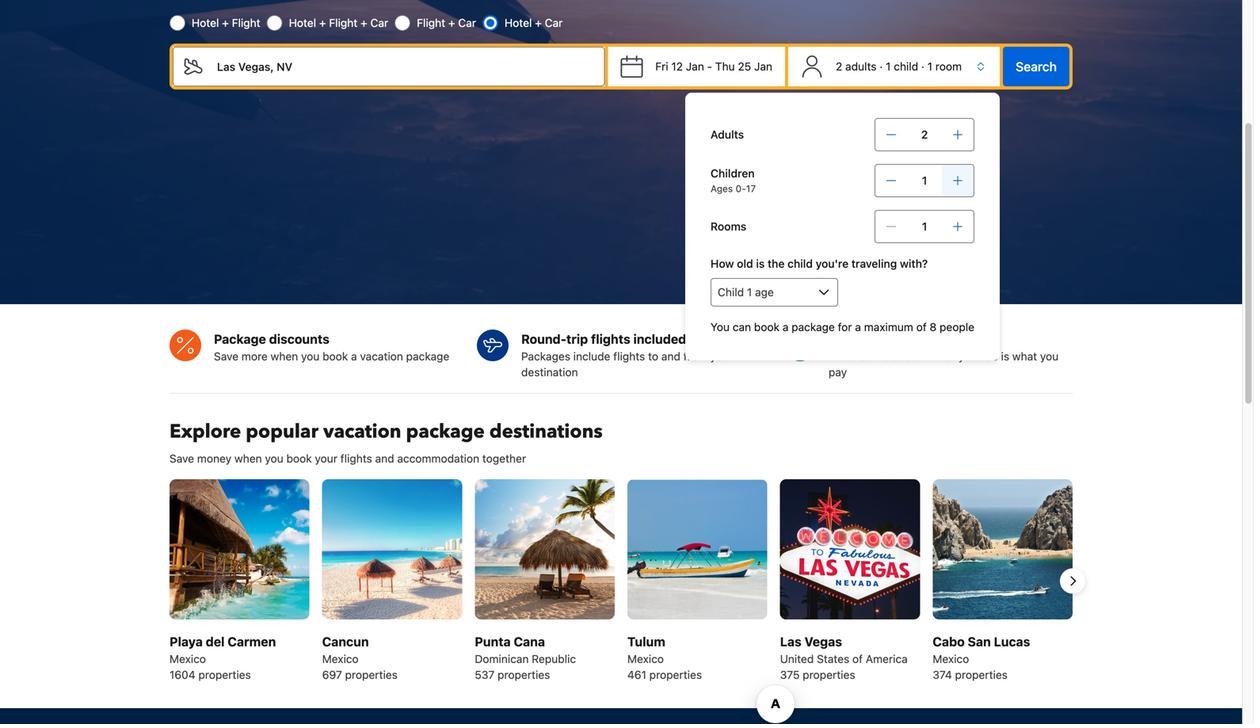 Task type: locate. For each thing, give the bounding box(es) containing it.
0 horizontal spatial child
[[788, 257, 813, 270]]

2 vertical spatial package
[[406, 419, 485, 445]]

2 vertical spatial book
[[286, 452, 312, 465]]

search
[[1016, 59, 1057, 74]]

–
[[921, 350, 928, 363]]

2 horizontal spatial hotel
[[505, 16, 532, 29]]

included inside round-trip flights included packages include flights to and from your destination
[[633, 332, 686, 347]]

united
[[780, 652, 814, 665]]

0 horizontal spatial your
[[315, 452, 337, 465]]

2 properties from the left
[[345, 668, 398, 681]]

1 vertical spatial book
[[323, 350, 348, 363]]

1 vertical spatial package
[[406, 350, 450, 363]]

included
[[633, 332, 686, 347], [875, 350, 918, 363]]

flights inside explore popular vacation package destinations save money when you book your flights and accommodation together
[[340, 452, 372, 465]]

0 vertical spatial package
[[792, 320, 835, 334]]

0 horizontal spatial car
[[370, 16, 388, 29]]

child
[[894, 60, 918, 73], [788, 257, 813, 270]]

1
[[886, 60, 891, 73], [928, 60, 933, 73], [922, 174, 927, 187], [922, 220, 927, 233]]

mexico down the tulum
[[628, 652, 664, 665]]

include
[[573, 350, 610, 363]]

mexico inside cabo san lucas mexico 374 properties
[[933, 652, 969, 665]]

2 for 2
[[921, 128, 928, 141]]

your for package
[[315, 452, 337, 465]]

dominican
[[475, 652, 529, 665]]

0 horizontal spatial flight
[[232, 16, 260, 29]]

1 horizontal spatial save
[[214, 350, 239, 363]]

together
[[482, 452, 526, 465]]

car for hotel + car
[[545, 16, 563, 29]]

1 vertical spatial of
[[853, 652, 863, 665]]

san
[[968, 634, 991, 649]]

461
[[628, 668, 646, 681]]

and
[[661, 350, 680, 363], [375, 452, 394, 465]]

0 horizontal spatial a
[[351, 350, 357, 363]]

taxes
[[844, 350, 872, 363]]

save
[[214, 350, 239, 363], [170, 452, 194, 465]]

1 vertical spatial 2
[[921, 128, 928, 141]]

package
[[792, 320, 835, 334], [406, 350, 450, 363], [406, 419, 485, 445]]

2 + from the left
[[319, 16, 326, 29]]

when inside the package discounts save more when you book a vacation package
[[271, 350, 298, 363]]

children
[[711, 167, 755, 180]]

is
[[756, 257, 765, 270], [1001, 350, 1009, 363]]

mexico
[[170, 652, 206, 665], [322, 652, 359, 665], [628, 652, 664, 665], [933, 652, 969, 665]]

1 mexico from the left
[[170, 652, 206, 665]]

hotel for hotel + flight + car
[[289, 16, 316, 29]]

0 horizontal spatial jan
[[686, 60, 704, 73]]

explore popular vacation package destinations region
[[157, 479, 1085, 683]]

mexico inside tulum mexico 461 properties
[[628, 652, 664, 665]]

mexico down cabo
[[933, 652, 969, 665]]

2 car from the left
[[458, 16, 476, 29]]

you down 'popular'
[[265, 452, 283, 465]]

rooms
[[711, 220, 747, 233]]

2 vertical spatial flights
[[340, 452, 372, 465]]

1 car from the left
[[370, 16, 388, 29]]

1 horizontal spatial child
[[894, 60, 918, 73]]

you
[[301, 350, 320, 363], [959, 350, 977, 363], [1040, 350, 1059, 363], [265, 452, 283, 465]]

0 vertical spatial and
[[661, 350, 680, 363]]

package inside the package discounts save more when you book a vacation package
[[406, 350, 450, 363]]

vacation inside explore popular vacation package destinations save money when you book your flights and accommodation together
[[323, 419, 401, 445]]

discounts
[[269, 332, 329, 347]]

1 horizontal spatial jan
[[754, 60, 773, 73]]

cana
[[514, 634, 545, 649]]

mexico inside playa del carmen mexico 1604 properties
[[170, 652, 206, 665]]

what right see
[[1012, 350, 1037, 363]]

0 vertical spatial save
[[214, 350, 239, 363]]

you inside explore popular vacation package destinations save money when you book your flights and accommodation together
[[265, 452, 283, 465]]

1 hotel from the left
[[192, 16, 219, 29]]

you inside the package discounts save more when you book a vacation package
[[301, 350, 320, 363]]

0 horizontal spatial and
[[375, 452, 394, 465]]

is right old
[[756, 257, 765, 270]]

1 flight from the left
[[232, 16, 260, 29]]

next image
[[1063, 572, 1082, 591]]

your
[[710, 350, 733, 363], [315, 452, 337, 465]]

properties inside playa del carmen mexico 1604 properties
[[198, 668, 251, 681]]

and inside round-trip flights included packages include flights to and from your destination
[[661, 350, 680, 363]]

1 horizontal spatial hotel
[[289, 16, 316, 29]]

you
[[711, 320, 730, 334]]

+ for hotel + car
[[535, 16, 542, 29]]

2 jan from the left
[[754, 60, 773, 73]]

2 horizontal spatial car
[[545, 16, 563, 29]]

1 vertical spatial child
[[788, 257, 813, 270]]

mexico up 1604
[[170, 652, 206, 665]]

1 vertical spatial is
[[1001, 350, 1009, 363]]

is right see
[[1001, 350, 1009, 363]]

properties down del
[[198, 668, 251, 681]]

book right can
[[754, 320, 780, 334]]

1 vertical spatial and
[[375, 452, 394, 465]]

your down 'popular'
[[315, 452, 337, 465]]

0 horizontal spatial hotel
[[192, 16, 219, 29]]

0 vertical spatial vacation
[[360, 350, 403, 363]]

1 vertical spatial when
[[235, 452, 262, 465]]

vacation
[[360, 350, 403, 363], [323, 419, 401, 445]]

0 horizontal spatial what
[[931, 350, 956, 363]]

you right see
[[1040, 350, 1059, 363]]

of right states
[[853, 652, 863, 665]]

what right "–"
[[931, 350, 956, 363]]

explore popular vacation package destinations save money when you book your flights and accommodation together
[[170, 419, 603, 465]]

+ for flight + car
[[448, 16, 455, 29]]

3 flight from the left
[[417, 16, 445, 29]]

hotel for hotel + flight
[[192, 16, 219, 29]]

12
[[671, 60, 683, 73]]

1 horizontal spatial and
[[661, 350, 680, 363]]

1 properties from the left
[[198, 668, 251, 681]]

2 mexico from the left
[[322, 652, 359, 665]]

book down discounts
[[323, 350, 348, 363]]

0 horizontal spatial ·
[[880, 60, 883, 73]]

1 horizontal spatial included
[[875, 350, 918, 363]]

a inside the package discounts save more when you book a vacation package
[[351, 350, 357, 363]]

hotel + car
[[505, 16, 563, 29]]

2 hotel from the left
[[289, 16, 316, 29]]

3 car from the left
[[545, 16, 563, 29]]

3 properties from the left
[[498, 668, 550, 681]]

a
[[783, 320, 789, 334], [855, 320, 861, 334], [351, 350, 357, 363]]

1 vertical spatial vacation
[[323, 419, 401, 445]]

1 horizontal spatial car
[[458, 16, 476, 29]]

1 horizontal spatial your
[[710, 350, 733, 363]]

you down discounts
[[301, 350, 320, 363]]

your for included
[[710, 350, 733, 363]]

of left 8
[[916, 320, 927, 334]]

0 vertical spatial of
[[916, 320, 927, 334]]

+ for hotel + flight + car
[[319, 16, 326, 29]]

0 vertical spatial is
[[756, 257, 765, 270]]

1 horizontal spatial what
[[1012, 350, 1037, 363]]

and right to
[[661, 350, 680, 363]]

1 horizontal spatial flight
[[329, 16, 358, 29]]

vegas
[[805, 634, 842, 649]]

0 horizontal spatial is
[[756, 257, 765, 270]]

5 + from the left
[[535, 16, 542, 29]]

properties right 697
[[345, 668, 398, 681]]

0 horizontal spatial of
[[853, 652, 863, 665]]

included up to
[[633, 332, 686, 347]]

3 mexico from the left
[[628, 652, 664, 665]]

2 down 2 adults · 1 child · 1 room
[[921, 128, 928, 141]]

your inside explore popular vacation package destinations save money when you book your flights and accommodation together
[[315, 452, 337, 465]]

0 vertical spatial your
[[710, 350, 733, 363]]

of
[[916, 320, 927, 334], [853, 652, 863, 665]]

punta
[[475, 634, 511, 649]]

hotel + flight + car
[[289, 16, 388, 29]]

jan
[[686, 60, 704, 73], [754, 60, 773, 73]]

374
[[933, 668, 952, 681]]

0 horizontal spatial book
[[286, 452, 312, 465]]

hidden
[[849, 332, 891, 347]]

fri
[[655, 60, 668, 73]]

0 horizontal spatial 2
[[836, 60, 842, 73]]

1 vertical spatial included
[[875, 350, 918, 363]]

of inside las vegas united states of america 375 properties
[[853, 652, 863, 665]]

properties right the '461' on the right
[[649, 668, 702, 681]]

0 horizontal spatial included
[[633, 332, 686, 347]]

1 horizontal spatial book
[[323, 350, 348, 363]]

thu
[[715, 60, 735, 73]]

2 left adults
[[836, 60, 842, 73]]

properties down states
[[803, 668, 855, 681]]

1 vertical spatial save
[[170, 452, 194, 465]]

when right the money on the left bottom of page
[[235, 452, 262, 465]]

1 horizontal spatial is
[[1001, 350, 1009, 363]]

·
[[880, 60, 883, 73], [921, 60, 925, 73]]

hotel + flight
[[192, 16, 260, 29]]

3 + from the left
[[361, 16, 367, 29]]

flights
[[591, 332, 630, 347], [613, 350, 645, 363], [340, 452, 372, 465]]

0 vertical spatial child
[[894, 60, 918, 73]]

carmen
[[228, 634, 276, 649]]

book inside the package discounts save more when you book a vacation package
[[323, 350, 348, 363]]

0 vertical spatial included
[[633, 332, 686, 347]]

when inside explore popular vacation package destinations save money when you book your flights and accommodation together
[[235, 452, 262, 465]]

2 flight from the left
[[329, 16, 358, 29]]

2 horizontal spatial book
[[754, 320, 780, 334]]

4 mexico from the left
[[933, 652, 969, 665]]

1 horizontal spatial ·
[[921, 60, 925, 73]]

people
[[940, 320, 975, 334]]

jan right 25
[[754, 60, 773, 73]]

save left the money on the left bottom of page
[[170, 452, 194, 465]]

jan left - at the right top of the page
[[686, 60, 704, 73]]

1 horizontal spatial 2
[[921, 128, 928, 141]]

· left room
[[921, 60, 925, 73]]

child right the
[[788, 257, 813, 270]]

1 + from the left
[[222, 16, 229, 29]]

4 properties from the left
[[649, 668, 702, 681]]

mexico up 697
[[322, 652, 359, 665]]

properties inside cancun mexico 697 properties
[[345, 668, 398, 681]]

5 properties from the left
[[803, 668, 855, 681]]

your right "from"
[[710, 350, 733, 363]]

mexico inside cancun mexico 697 properties
[[322, 652, 359, 665]]

car for flight + car
[[458, 16, 476, 29]]

when
[[271, 350, 298, 363], [235, 452, 262, 465]]

+
[[222, 16, 229, 29], [319, 16, 326, 29], [361, 16, 367, 29], [448, 16, 455, 29], [535, 16, 542, 29]]

flight
[[232, 16, 260, 29], [329, 16, 358, 29], [417, 16, 445, 29]]

4 + from the left
[[448, 16, 455, 29]]

1 vertical spatial your
[[315, 452, 337, 465]]

1 horizontal spatial when
[[271, 350, 298, 363]]

with?
[[900, 257, 928, 270]]

child left room
[[894, 60, 918, 73]]

flight for hotel + flight
[[232, 16, 260, 29]]

properties down the san
[[955, 668, 1008, 681]]

and left accommodation
[[375, 452, 394, 465]]

round-
[[521, 332, 566, 347]]

maximum
[[864, 320, 913, 334]]

properties inside cabo san lucas mexico 374 properties
[[955, 668, 1008, 681]]

0 horizontal spatial when
[[235, 452, 262, 465]]

2 horizontal spatial flight
[[417, 16, 445, 29]]

17
[[746, 183, 756, 194]]

book inside explore popular vacation package destinations save money when you book your flights and accommodation together
[[286, 452, 312, 465]]

car
[[370, 16, 388, 29], [458, 16, 476, 29], [545, 16, 563, 29]]

what
[[931, 350, 956, 363], [1012, 350, 1037, 363]]

0 vertical spatial when
[[271, 350, 298, 363]]

your inside round-trip flights included packages include flights to and from your destination
[[710, 350, 733, 363]]

0 vertical spatial 2
[[836, 60, 842, 73]]

0 horizontal spatial save
[[170, 452, 194, 465]]

included down fees
[[875, 350, 918, 363]]

when down discounts
[[271, 350, 298, 363]]

save down package
[[214, 350, 239, 363]]

· right adults
[[880, 60, 883, 73]]

properties down dominican
[[498, 668, 550, 681]]

hotel
[[192, 16, 219, 29], [289, 16, 316, 29], [505, 16, 532, 29]]

3 hotel from the left
[[505, 16, 532, 29]]

6 properties from the left
[[955, 668, 1008, 681]]

book down 'popular'
[[286, 452, 312, 465]]

1 horizontal spatial a
[[783, 320, 789, 334]]



Task type: describe. For each thing, give the bounding box(es) containing it.
the
[[768, 257, 785, 270]]

2 adults · 1 child · 1 room
[[836, 60, 962, 73]]

child for 1
[[894, 60, 918, 73]]

search button
[[1003, 47, 1070, 87]]

375
[[780, 668, 800, 681]]

0 vertical spatial book
[[754, 320, 780, 334]]

1 jan from the left
[[686, 60, 704, 73]]

flight + car
[[417, 16, 476, 29]]

del
[[206, 634, 225, 649]]

traveling
[[852, 257, 897, 270]]

you're
[[816, 257, 849, 270]]

lucas
[[994, 634, 1030, 649]]

you left see
[[959, 350, 977, 363]]

697
[[322, 668, 342, 681]]

you can book a package for a maximum of 8 people
[[711, 320, 975, 334]]

2 horizontal spatial a
[[855, 320, 861, 334]]

popular
[[246, 419, 318, 445]]

included inside no hidden fees all taxes included – what you see is what you pay
[[875, 350, 918, 363]]

fees
[[894, 332, 921, 347]]

no
[[829, 332, 846, 347]]

flight for hotel + flight + car
[[329, 16, 358, 29]]

and inside explore popular vacation package destinations save money when you book your flights and accommodation together
[[375, 452, 394, 465]]

cabo
[[933, 634, 965, 649]]

save inside explore popular vacation package destinations save money when you book your flights and accommodation together
[[170, 452, 194, 465]]

las
[[780, 634, 802, 649]]

is inside no hidden fees all taxes included – what you see is what you pay
[[1001, 350, 1009, 363]]

trip
[[566, 332, 588, 347]]

vacation inside the package discounts save more when you book a vacation package
[[360, 350, 403, 363]]

children ages 0-17
[[711, 167, 756, 194]]

america
[[866, 652, 908, 665]]

las vegas united states of america 375 properties
[[780, 634, 908, 681]]

tulum
[[628, 634, 665, 649]]

Where to? field
[[204, 47, 605, 87]]

adults
[[711, 128, 744, 141]]

+ for hotel + flight
[[222, 16, 229, 29]]

0 vertical spatial flights
[[591, 332, 630, 347]]

punta cana dominican republic 537 properties
[[475, 634, 576, 681]]

no hidden fees all taxes included – what you see is what you pay
[[829, 332, 1059, 379]]

how
[[711, 257, 734, 270]]

0-
[[736, 183, 746, 194]]

1 what from the left
[[931, 350, 956, 363]]

see
[[980, 350, 998, 363]]

more
[[242, 350, 268, 363]]

explore
[[170, 419, 241, 445]]

2 for 2 adults · 1 child · 1 room
[[836, 60, 842, 73]]

states
[[817, 652, 850, 665]]

1604
[[170, 668, 195, 681]]

1 · from the left
[[880, 60, 883, 73]]

republic
[[532, 652, 576, 665]]

properties inside tulum mexico 461 properties
[[649, 668, 702, 681]]

package discounts save more when you book a vacation package
[[214, 332, 450, 363]]

save inside the package discounts save more when you book a vacation package
[[214, 350, 239, 363]]

-
[[707, 60, 712, 73]]

25
[[738, 60, 751, 73]]

1 horizontal spatial of
[[916, 320, 927, 334]]

cancun
[[322, 634, 369, 649]]

537
[[475, 668, 495, 681]]

from
[[683, 350, 707, 363]]

adults
[[845, 60, 877, 73]]

tulum mexico 461 properties
[[628, 634, 702, 681]]

child for the
[[788, 257, 813, 270]]

playa
[[170, 634, 203, 649]]

2 what from the left
[[1012, 350, 1037, 363]]

accommodation
[[397, 452, 479, 465]]

all
[[829, 350, 841, 363]]

can
[[733, 320, 751, 334]]

fri 12 jan - thu 25 jan
[[655, 60, 773, 73]]

how old is the child you're traveling with?
[[711, 257, 928, 270]]

round-trip flights included packages include flights to and from your destination
[[521, 332, 733, 379]]

properties inside "punta cana dominican republic 537 properties"
[[498, 668, 550, 681]]

cabo san lucas mexico 374 properties
[[933, 634, 1030, 681]]

money
[[197, 452, 232, 465]]

to
[[648, 350, 658, 363]]

pay
[[829, 366, 847, 379]]

package
[[214, 332, 266, 347]]

destination
[[521, 366, 578, 379]]

package inside explore popular vacation package destinations save money when you book your flights and accommodation together
[[406, 419, 485, 445]]

properties inside las vegas united states of america 375 properties
[[803, 668, 855, 681]]

2 · from the left
[[921, 60, 925, 73]]

old
[[737, 257, 753, 270]]

hotel for hotel + car
[[505, 16, 532, 29]]

cancun mexico 697 properties
[[322, 634, 398, 681]]

8
[[930, 320, 937, 334]]

for
[[838, 320, 852, 334]]

playa del carmen mexico 1604 properties
[[170, 634, 276, 681]]

ages
[[711, 183, 733, 194]]

1 vertical spatial flights
[[613, 350, 645, 363]]

room
[[936, 60, 962, 73]]

packages
[[521, 350, 570, 363]]

destinations
[[489, 419, 603, 445]]



Task type: vqa. For each thing, say whether or not it's contained in the screenshot.
package inside the package discounts save more when you book a vacation package
yes



